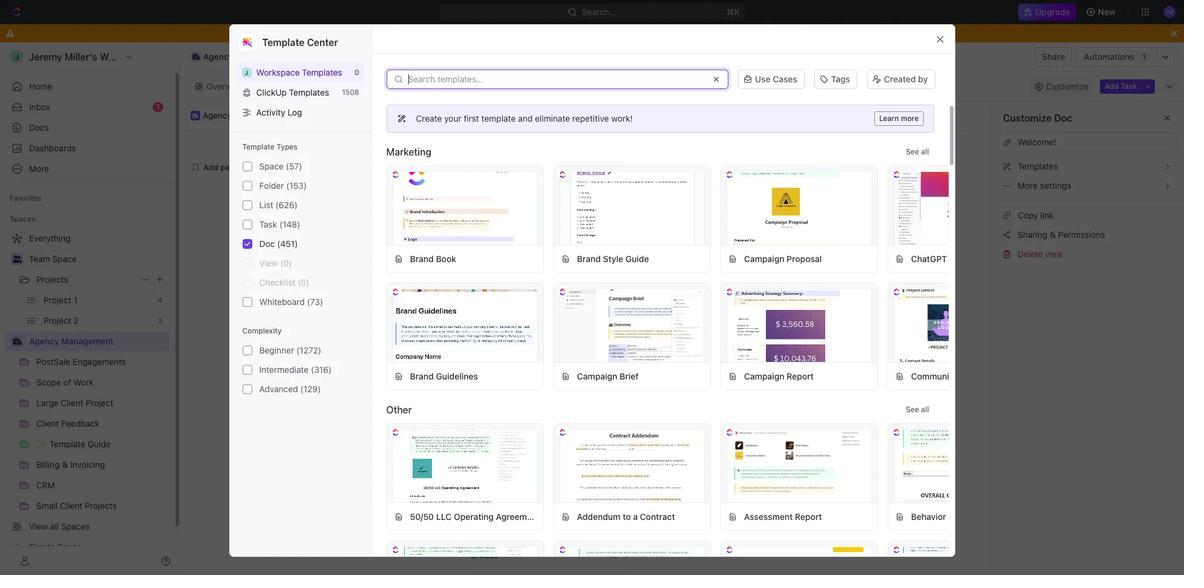Task type: describe. For each thing, give the bounding box(es) containing it.
use cases button
[[739, 70, 805, 89]]

copy link button
[[999, 206, 1178, 225]]

copy
[[1018, 210, 1039, 220]]

agency for business time image
[[29, 336, 59, 346]]

chart
[[428, 81, 451, 91]]

docs
[[29, 122, 49, 133]]

created by button
[[868, 70, 936, 89]]

1 inside sidebar navigation
[[156, 102, 160, 111]]

1 horizontal spatial and
[[518, 113, 533, 124]]

(129)
[[301, 384, 321, 394]]

brand book
[[410, 253, 457, 264]]

sharing
[[1018, 229, 1048, 240]]

created by button
[[863, 68, 941, 90]]

add for add task
[[1106, 81, 1120, 91]]

favorites
[[10, 194, 42, 203]]

a
[[633, 511, 638, 522]]

to inside to access the included setup guide and relevant resources, navigate to the sidebar shown below and click
[[760, 319, 769, 330]]

activity log
[[256, 107, 302, 117]]

team space link
[[29, 249, 167, 269]]

add for add page
[[203, 162, 218, 172]]

wiki link
[[326, 78, 345, 95]]

campaign for campaign brief
[[577, 371, 618, 381]]

organizational
[[368, 81, 426, 91]]

beginner
[[259, 345, 294, 355]]

relevant
[[635, 319, 670, 330]]

share button
[[1035, 47, 1073, 67]]

cases
[[773, 74, 798, 84]]

contract
[[640, 511, 676, 522]]

copy link
[[1018, 210, 1054, 220]]

timeline link
[[555, 78, 592, 95]]

0 vertical spatial agency management
[[203, 51, 288, 62]]

task inside button
[[1122, 81, 1138, 91]]

add page
[[203, 162, 239, 172]]

complexity
[[242, 326, 282, 335]]

upgrade
[[1036, 7, 1071, 17]]

more
[[901, 114, 919, 123]]

template for template types
[[242, 142, 275, 151]]

brand for brand style guide
[[577, 253, 601, 264]]

1 horizontal spatial space
[[259, 161, 284, 171]]

list (626)
[[259, 200, 298, 210]]

clickup templates
[[256, 87, 329, 97]]

browser
[[555, 28, 588, 38]]

list for list (626)
[[259, 200, 273, 210]]

style
[[603, 253, 624, 264]]

overall process link
[[471, 78, 535, 95]]

add for add comment
[[470, 219, 486, 229]]

(0) for view (0)
[[281, 258, 292, 268]]

use
[[756, 74, 771, 84]]

see all for marketing
[[906, 147, 930, 156]]

welcome! down workspace at the left top of page
[[266, 81, 306, 91]]

agency management link for business time image
[[29, 332, 167, 351]]

campaign for campaign report
[[745, 371, 785, 381]]

brand style guide
[[577, 253, 649, 264]]

(626)
[[276, 200, 298, 210]]

more
[[1018, 180, 1038, 191]]

templates for workspace templates
[[302, 67, 342, 77]]

1 the from the left
[[505, 319, 519, 330]]

to
[[458, 319, 469, 330]]

assessment report
[[745, 511, 823, 522]]

spaces
[[10, 214, 35, 223]]

started
[[528, 289, 593, 312]]

whiteboard (73)
[[259, 297, 323, 307]]

notifications?
[[590, 28, 644, 38]]

by
[[919, 74, 928, 84]]

create your first template and eliminate repetitive work!
[[416, 113, 633, 124]]

prompts
[[950, 253, 984, 264]]

management for the bottommost business time icon
[[234, 110, 285, 120]]

50/50
[[410, 511, 434, 522]]

use cases
[[756, 74, 798, 84]]

for
[[986, 253, 997, 264]]

welcome! down "customize doc"
[[1018, 137, 1057, 147]]

more settings
[[1018, 180, 1072, 191]]

tree inside sidebar navigation
[[5, 229, 170, 557]]

1 horizontal spatial marketing
[[999, 253, 1040, 264]]

customize button
[[1031, 78, 1093, 95]]

Beginner (1272) checkbox
[[242, 346, 252, 355]]

created by
[[885, 74, 928, 84]]

welcome! link
[[264, 78, 306, 95]]

behavior
[[912, 511, 947, 522]]

list link
[[716, 78, 733, 95]]

docs link
[[5, 118, 170, 137]]

guide
[[589, 319, 613, 330]]

search...
[[582, 7, 617, 17]]

0
[[355, 68, 359, 77]]

team for team
[[674, 81, 696, 91]]

brand for brand book
[[410, 253, 434, 264]]

intermediate
[[259, 365, 309, 375]]

home
[[29, 81, 52, 91]]

&
[[1051, 229, 1056, 240]]

1 vertical spatial task
[[259, 219, 277, 229]]

(73)
[[307, 297, 323, 307]]

agency management for the bottommost business time icon
[[203, 110, 285, 120]]

0 vertical spatial marketing
[[387, 147, 432, 157]]

learn
[[880, 114, 899, 123]]

want
[[494, 28, 514, 38]]

resources,
[[672, 319, 718, 330]]

your
[[445, 113, 462, 124]]

work!
[[612, 113, 633, 124]]

1 vertical spatial business time image
[[193, 113, 199, 118]]

1 vertical spatial share
[[1052, 110, 1076, 120]]

welcome! right 👋
[[308, 110, 348, 120]]

overall
[[473, 81, 501, 91]]

campaign for campaign proposal
[[745, 253, 785, 264]]

setup
[[561, 319, 586, 330]]

see for other
[[906, 405, 920, 414]]

agency for the bottommost business time icon
[[203, 110, 232, 120]]

shown
[[824, 319, 852, 330]]

0 vertical spatial to
[[516, 28, 524, 38]]

click
[[477, 334, 497, 345]]

process
[[503, 81, 535, 91]]

sharing & permissions
[[1018, 229, 1106, 240]]

navigate
[[721, 319, 758, 330]]

template center
[[262, 37, 338, 48]]

templates for clickup templates
[[289, 87, 329, 97]]

Intermediate (316) checkbox
[[242, 365, 252, 375]]

behavior report
[[912, 511, 976, 522]]

share inside button
[[1043, 51, 1066, 62]]



Task type: locate. For each thing, give the bounding box(es) containing it.
intermediate (316)
[[259, 365, 332, 375]]

team inside tree
[[29, 254, 50, 264]]

campaign proposal
[[745, 253, 822, 264]]

1 horizontal spatial 1
[[1143, 52, 1147, 61]]

all down the learn more link
[[922, 147, 930, 156]]

checklist
[[259, 277, 296, 288]]

chatgpt prompts for marketing
[[912, 253, 1040, 264]]

tree containing team space
[[5, 229, 170, 557]]

0 horizontal spatial to
[[516, 28, 524, 38]]

brand left style
[[577, 253, 601, 264]]

settings
[[1041, 180, 1072, 191]]

activity
[[256, 107, 286, 117]]

(0) right view
[[281, 258, 292, 268]]

0 vertical spatial agency
[[203, 51, 233, 62]]

and
[[518, 113, 533, 124], [616, 319, 632, 330], [458, 334, 475, 345]]

1 vertical spatial customize
[[1004, 113, 1053, 124]]

agency inside sidebar navigation
[[29, 336, 59, 346]]

see all button down the more
[[902, 145, 935, 159]]

⌘k
[[727, 7, 740, 17]]

business time image
[[12, 338, 21, 345]]

0 horizontal spatial doc
[[259, 239, 275, 249]]

templates up activity log button
[[289, 87, 329, 97]]

0 vertical spatial see all button
[[902, 145, 935, 159]]

add down automations
[[1106, 81, 1120, 91]]

permissions
[[1059, 229, 1106, 240]]

see all for other
[[906, 405, 930, 414]]

2 see from the top
[[906, 405, 920, 414]]

template up workspace at the left top of page
[[262, 37, 305, 48]]

see for marketing
[[906, 147, 920, 156]]

checklist (0)
[[259, 277, 309, 288]]

chatgpt
[[912, 253, 948, 264]]

create
[[416, 113, 442, 124]]

1 vertical spatial see all button
[[902, 403, 935, 417]]

space up projects in the left of the page
[[52, 254, 77, 264]]

to access the included setup guide and relevant resources, navigate to the sidebar shown below and click
[[458, 319, 883, 345]]

customize for customize
[[1047, 81, 1089, 91]]

2 vertical spatial add
[[470, 219, 486, 229]]

team right 'user group' image at the top of page
[[29, 254, 50, 264]]

see down the more
[[906, 147, 920, 156]]

0 vertical spatial add
[[1106, 81, 1120, 91]]

0 vertical spatial see all
[[906, 147, 930, 156]]

brand for brand guidelines
[[410, 371, 434, 381]]

1 vertical spatial team
[[29, 254, 50, 264]]

customize inside button
[[1047, 81, 1089, 91]]

brand left book at top
[[410, 253, 434, 264]]

Search templates... text field
[[408, 74, 705, 84]]

getting
[[458, 289, 524, 312]]

team link
[[672, 78, 696, 95]]

1 vertical spatial and
[[616, 319, 632, 330]]

None checkbox
[[242, 162, 252, 171], [242, 259, 252, 268], [242, 297, 252, 307], [242, 162, 252, 171], [242, 259, 252, 268], [242, 297, 252, 307]]

agency management up the j
[[203, 51, 288, 62]]

overview
[[206, 81, 244, 91]]

1 vertical spatial agency management
[[203, 110, 285, 120]]

report for behavior report
[[949, 511, 976, 522]]

0 vertical spatial space
[[259, 161, 284, 171]]

0 vertical spatial all
[[922, 147, 930, 156]]

dashboards
[[29, 143, 76, 153]]

you
[[477, 28, 492, 38]]

list for list
[[718, 81, 733, 91]]

list down folder
[[259, 200, 273, 210]]

see all down the more
[[906, 147, 930, 156]]

campaign down "navigate"
[[745, 371, 785, 381]]

add inside add task button
[[1106, 81, 1120, 91]]

1 see all from the top
[[906, 147, 930, 156]]

see down communication
[[906, 405, 920, 414]]

see all button for other
[[902, 403, 935, 417]]

favorites button
[[5, 191, 46, 206]]

inbox
[[29, 102, 50, 112]]

folder (153)
[[259, 180, 307, 191]]

the left sidebar
[[772, 319, 786, 330]]

0 horizontal spatial task
[[259, 219, 277, 229]]

0 vertical spatial business time image
[[192, 54, 200, 60]]

included
[[521, 319, 559, 330]]

campaign report
[[745, 371, 814, 381]]

1 horizontal spatial to
[[623, 511, 631, 522]]

welcome! down comment
[[457, 234, 569, 262]]

agency management right business time image
[[29, 336, 114, 346]]

team inside "link"
[[674, 81, 696, 91]]

0 vertical spatial (0)
[[281, 258, 292, 268]]

report
[[787, 371, 814, 381], [796, 511, 823, 522], [949, 511, 976, 522]]

1 vertical spatial see all
[[906, 405, 930, 414]]

1 vertical spatial add
[[203, 162, 218, 172]]

user group image
[[12, 256, 21, 263]]

tags
[[832, 74, 851, 84]]

whiteboard
[[259, 297, 305, 307]]

1 vertical spatial (0)
[[298, 277, 309, 288]]

doc
[[1055, 113, 1073, 124], [259, 239, 275, 249]]

✨ template guide:
[[500, 334, 589, 346]]

1 horizontal spatial team
[[674, 81, 696, 91]]

agency management inside sidebar navigation
[[29, 336, 114, 346]]

team left 'list' link
[[674, 81, 696, 91]]

template left types
[[242, 142, 275, 151]]

template down the included
[[513, 334, 557, 345]]

1
[[1143, 52, 1147, 61], [156, 102, 160, 111]]

agency management for business time image
[[29, 336, 114, 346]]

list left use
[[718, 81, 733, 91]]

agency
[[203, 51, 233, 62], [203, 110, 232, 120], [29, 336, 59, 346]]

report for campaign report
[[787, 371, 814, 381]]

templates up wiki link at the left of the page
[[302, 67, 342, 77]]

agency down "overview" "link"
[[203, 110, 232, 120]]

view
[[259, 258, 278, 268]]

do you want to enable browser notifications? enable hide this
[[464, 28, 721, 38]]

1 vertical spatial marketing
[[999, 253, 1040, 264]]

agency management link for the bottommost business time icon
[[203, 110, 285, 121]]

1 vertical spatial list
[[259, 200, 273, 210]]

0 vertical spatial 1
[[1143, 52, 1147, 61]]

1 vertical spatial management
[[234, 110, 285, 120]]

team for team space
[[29, 254, 50, 264]]

learn more link
[[875, 111, 924, 126]]

campaign left proposal
[[745, 253, 785, 264]]

advanced
[[259, 384, 298, 394]]

2 horizontal spatial add
[[1106, 81, 1120, 91]]

1 vertical spatial agency management link
[[203, 110, 285, 121]]

space up folder
[[259, 161, 284, 171]]

(0) up (73)
[[298, 277, 309, 288]]

0 vertical spatial list
[[718, 81, 733, 91]]

task (148)
[[259, 219, 300, 229]]

👋
[[297, 110, 307, 120]]

customize down customize button
[[1004, 113, 1053, 124]]

1 vertical spatial all
[[922, 405, 930, 414]]

0 vertical spatial management
[[236, 51, 288, 62]]

agency up overview
[[203, 51, 233, 62]]

0 horizontal spatial team
[[29, 254, 50, 264]]

customize down share button
[[1047, 81, 1089, 91]]

template
[[482, 113, 516, 124]]

this
[[706, 28, 721, 38]]

0 horizontal spatial 1
[[156, 102, 160, 111]]

new
[[1099, 7, 1116, 17]]

1 horizontal spatial list
[[718, 81, 733, 91]]

team space
[[29, 254, 77, 264]]

communication
[[912, 371, 975, 381]]

folder
[[259, 180, 284, 191]]

2 the from the left
[[772, 319, 786, 330]]

report for assessment report
[[796, 511, 823, 522]]

all
[[922, 147, 930, 156], [922, 405, 930, 414]]

see all button down communication
[[902, 403, 935, 417]]

template inside ✨ template guide:
[[513, 334, 557, 345]]

management inside sidebar navigation
[[61, 336, 114, 346]]

learn more
[[880, 114, 919, 123]]

to right want
[[516, 28, 524, 38]]

all for other
[[922, 405, 930, 414]]

agency management down overview
[[203, 110, 285, 120]]

view (0)
[[259, 258, 292, 268]]

0 vertical spatial share
[[1043, 51, 1066, 62]]

to
[[516, 28, 524, 38], [760, 319, 769, 330], [623, 511, 631, 522]]

addendum to a contract
[[577, 511, 676, 522]]

types
[[277, 142, 298, 151]]

1 vertical spatial 1
[[156, 102, 160, 111]]

1 vertical spatial to
[[760, 319, 769, 330]]

customize for customize doc
[[1004, 113, 1053, 124]]

2 vertical spatial agency
[[29, 336, 59, 346]]

1 horizontal spatial (0)
[[298, 277, 309, 288]]

all down communication
[[922, 405, 930, 414]]

report right assessment
[[796, 511, 823, 522]]

0 vertical spatial doc
[[1055, 113, 1073, 124]]

add left page
[[203, 162, 218, 172]]

template types
[[242, 142, 298, 151]]

see all down communication
[[906, 405, 930, 414]]

2 horizontal spatial to
[[760, 319, 769, 330]]

tree
[[5, 229, 170, 557]]

2 see all from the top
[[906, 405, 930, 414]]

clickup
[[256, 87, 287, 97]]

2 vertical spatial agency management link
[[29, 332, 167, 351]]

1 see all button from the top
[[902, 145, 935, 159]]

template for template center
[[262, 37, 305, 48]]

doc down customize button
[[1055, 113, 1073, 124]]

brief
[[620, 371, 639, 381]]

1 all from the top
[[922, 147, 930, 156]]

1 vertical spatial templates
[[289, 87, 329, 97]]

share up customize button
[[1043, 51, 1066, 62]]

1 horizontal spatial doc
[[1055, 113, 1073, 124]]

to right "navigate"
[[760, 319, 769, 330]]

brand left guidelines
[[410, 371, 434, 381]]

the up ✨
[[505, 319, 519, 330]]

add comment
[[470, 219, 525, 229]]

2 vertical spatial agency management
[[29, 336, 114, 346]]

and right guide
[[616, 319, 632, 330]]

0 vertical spatial task
[[1122, 81, 1138, 91]]

new button
[[1082, 2, 1124, 22]]

see all button for marketing
[[902, 145, 935, 159]]

business time image
[[192, 54, 200, 60], [193, 113, 199, 118]]

task down automations
[[1122, 81, 1138, 91]]

None checkbox
[[242, 181, 252, 191], [242, 200, 252, 210], [242, 220, 252, 229], [242, 239, 252, 249], [242, 278, 252, 288], [242, 181, 252, 191], [242, 200, 252, 210], [242, 220, 252, 229], [242, 239, 252, 249], [242, 278, 252, 288]]

0 horizontal spatial and
[[458, 334, 475, 345]]

agency right business time image
[[29, 336, 59, 346]]

management for business time image
[[61, 336, 114, 346]]

upgrade link
[[1019, 4, 1077, 21]]

overall process
[[473, 81, 535, 91]]

0 horizontal spatial (0)
[[281, 258, 292, 268]]

2 vertical spatial and
[[458, 334, 475, 345]]

1 horizontal spatial task
[[1122, 81, 1138, 91]]

Advanced (129) checkbox
[[242, 385, 252, 394]]

report down sidebar
[[787, 371, 814, 381]]

brand guidelines
[[410, 371, 478, 381]]

0 vertical spatial and
[[518, 113, 533, 124]]

2 vertical spatial management
[[61, 336, 114, 346]]

agency management
[[203, 51, 288, 62], [203, 110, 285, 120], [29, 336, 114, 346]]

sidebar navigation
[[0, 42, 181, 575]]

add task button
[[1101, 79, 1142, 94]]

1 vertical spatial template
[[242, 142, 275, 151]]

management
[[236, 51, 288, 62], [234, 110, 285, 120], [61, 336, 114, 346]]

see
[[906, 147, 920, 156], [906, 405, 920, 414]]

use cases button
[[734, 68, 810, 90]]

created
[[885, 74, 917, 84]]

to left a at the right of the page
[[623, 511, 631, 522]]

projects link
[[36, 270, 136, 289]]

1 horizontal spatial the
[[772, 319, 786, 330]]

home link
[[5, 77, 170, 96]]

campaign right communication
[[977, 371, 1017, 381]]

marketing down sharing
[[999, 253, 1040, 264]]

beginner (1272)
[[259, 345, 322, 355]]

0 vertical spatial see
[[906, 147, 920, 156]]

1 vertical spatial see
[[906, 405, 920, 414]]

tags button
[[810, 68, 863, 90]]

2 see all button from the top
[[902, 403, 935, 417]]

0 vertical spatial team
[[674, 81, 696, 91]]

0 horizontal spatial the
[[505, 319, 519, 330]]

share down customize button
[[1052, 110, 1076, 120]]

and right template
[[518, 113, 533, 124]]

space inside tree
[[52, 254, 77, 264]]

getting started
[[458, 289, 593, 312]]

2 vertical spatial to
[[623, 511, 631, 522]]

1 see from the top
[[906, 147, 920, 156]]

marketing down "create"
[[387, 147, 432, 157]]

task left (148) at left
[[259, 219, 277, 229]]

(0) for checklist (0)
[[298, 277, 309, 288]]

0 horizontal spatial add
[[203, 162, 218, 172]]

(148)
[[280, 219, 300, 229]]

hide
[[685, 28, 704, 38]]

proposal
[[787, 253, 822, 264]]

50/50 llc operating agreement
[[410, 511, 540, 522]]

delete view button
[[999, 245, 1178, 264]]

1 horizontal spatial add
[[470, 219, 486, 229]]

sidebar
[[788, 319, 821, 330]]

1 vertical spatial space
[[52, 254, 77, 264]]

activity log button
[[237, 102, 364, 122]]

jeremy miller's workspace, , element
[[242, 68, 252, 77]]

all for marketing
[[922, 147, 930, 156]]

doc up view
[[259, 239, 275, 249]]

0 vertical spatial customize
[[1047, 81, 1089, 91]]

2 vertical spatial template
[[513, 334, 557, 345]]

0 horizontal spatial list
[[259, 200, 273, 210]]

workload link
[[612, 78, 652, 95]]

2 all from the top
[[922, 405, 930, 414]]

workload
[[614, 81, 652, 91]]

and down to
[[458, 334, 475, 345]]

0 horizontal spatial space
[[52, 254, 77, 264]]

0 horizontal spatial marketing
[[387, 147, 432, 157]]

1 vertical spatial doc
[[259, 239, 275, 249]]

add left comment
[[470, 219, 486, 229]]

2 horizontal spatial and
[[616, 319, 632, 330]]

0 vertical spatial template
[[262, 37, 305, 48]]

report right behavior
[[949, 511, 976, 522]]

do
[[464, 28, 475, 38]]

customize
[[1047, 81, 1089, 91], [1004, 113, 1053, 124]]

1 vertical spatial agency
[[203, 110, 232, 120]]

more settings button
[[999, 176, 1178, 196]]

campaign left brief
[[577, 371, 618, 381]]

page
[[221, 162, 239, 172]]

0 vertical spatial agency management link
[[188, 50, 291, 64]]

0 vertical spatial templates
[[302, 67, 342, 77]]



Task type: vqa. For each thing, say whether or not it's contained in the screenshot.


